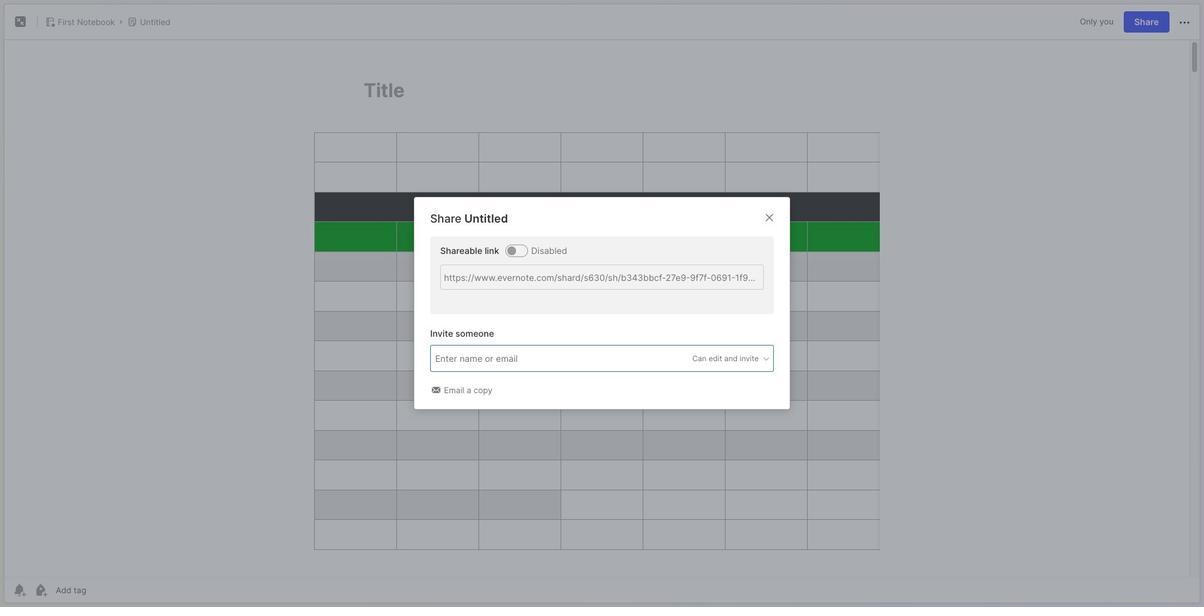 Task type: locate. For each thing, give the bounding box(es) containing it.
close image
[[762, 210, 777, 225]]

shared link switcher image
[[508, 246, 516, 255]]



Task type: vqa. For each thing, say whether or not it's contained in the screenshot.
6 related to 6 minutes ago
no



Task type: describe. For each thing, give the bounding box(es) containing it.
add a reminder image
[[12, 583, 27, 598]]

add tag image
[[33, 583, 48, 598]]

collapse note image
[[13, 14, 28, 29]]

Add tag field
[[434, 352, 585, 366]]

Shared URL text field
[[440, 265, 764, 290]]

Note Editor text field
[[4, 40, 1200, 577]]

Select permission field
[[669, 353, 771, 365]]

note window element
[[4, 4, 1201, 603]]



